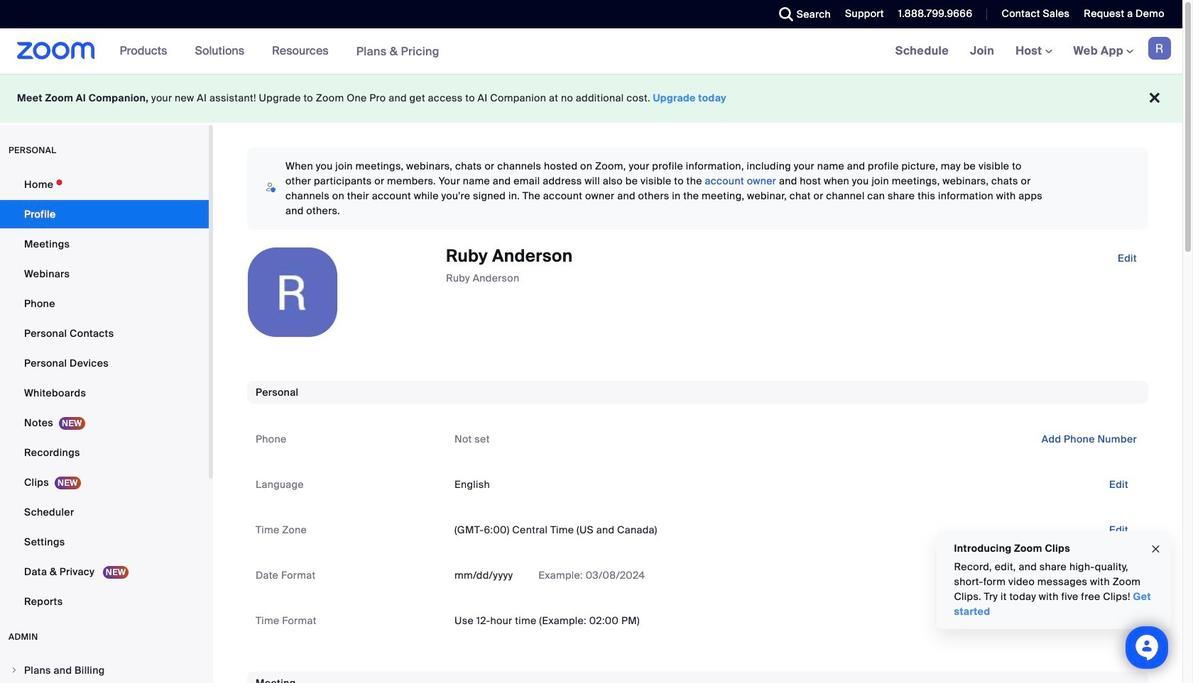 Task type: vqa. For each thing, say whether or not it's contained in the screenshot.
User photo
yes



Task type: locate. For each thing, give the bounding box(es) containing it.
banner
[[0, 28, 1183, 75]]

close image
[[1151, 542, 1162, 558]]

menu item
[[0, 658, 209, 684]]

footer
[[0, 74, 1183, 123]]

product information navigation
[[109, 28, 450, 75]]

edit user photo image
[[281, 286, 304, 299]]

right image
[[10, 667, 18, 675]]

zoom logo image
[[17, 42, 95, 60]]



Task type: describe. For each thing, give the bounding box(es) containing it.
personal menu menu
[[0, 170, 209, 618]]

meetings navigation
[[885, 28, 1183, 75]]

profile picture image
[[1149, 37, 1171, 60]]

user photo image
[[248, 248, 337, 337]]



